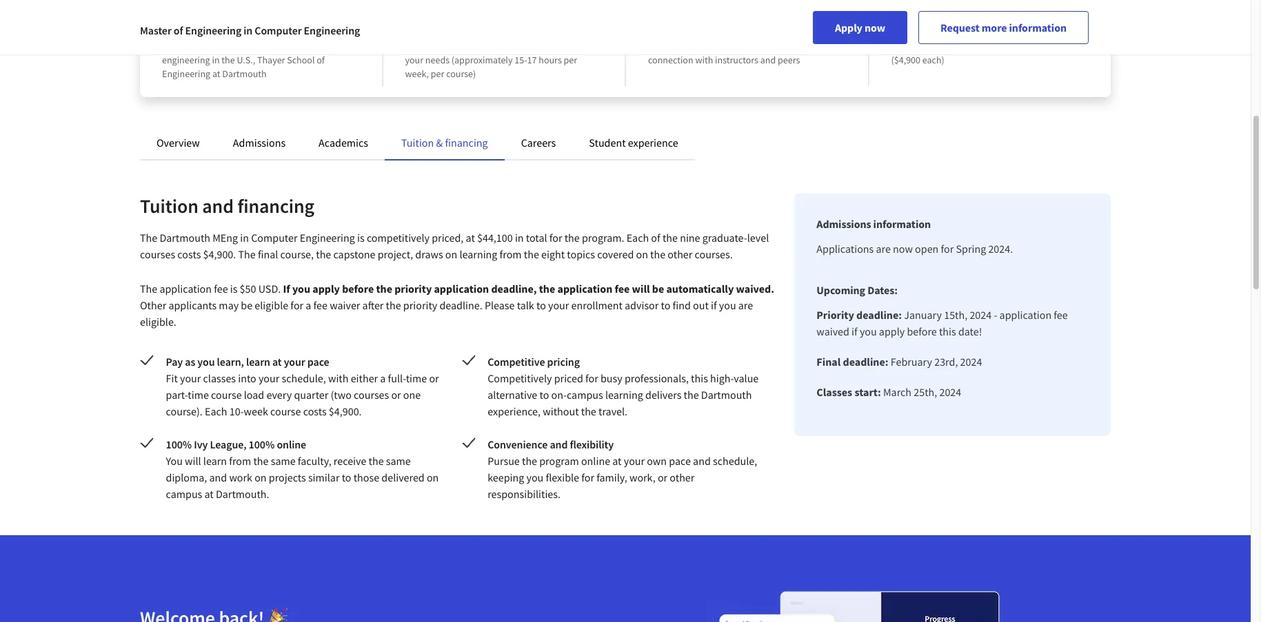 Task type: vqa. For each thing, say whether or not it's contained in the screenshot.
users
no



Task type: locate. For each thing, give the bounding box(es) containing it.
100% right league,
[[249, 438, 275, 452]]

1 horizontal spatial program
[[540, 455, 579, 468]]

your inside 'the application fee is $50 usd. if you apply before the priority application deadline, the application fee will be automatically waived. other applicants may be eligible for a fee waiver after the priority deadline. please talk to your enrollment advisor to find out if you are eligible.'
[[548, 299, 569, 312]]

0 vertical spatial campus
[[567, 388, 603, 402]]

the inside 'the application fee is $50 usd. if you apply before the priority application deadline, the application fee will be automatically waived. other applicants may be eligible for a fee waiver after the priority deadline. please talk to your enrollment advisor to find out if you are eligible.'
[[140, 282, 157, 296]]

0 vertical spatial other
[[668, 248, 693, 261]]

2 vertical spatial courses
[[354, 388, 389, 402]]

costs inside the 'the dartmouth meng in computer engineering is competitively priced, at $44,100 in total for the program. each of the nine graduate-level courses costs $4,900. the final course, the capstone project, draws on learning from the eight topics covered on the other courses.'
[[178, 248, 201, 261]]

financing right &
[[445, 136, 488, 150]]

1 horizontal spatial apply
[[879, 325, 905, 339]]

in right enroll
[[1016, 40, 1023, 52]]

0 horizontal spatial apply
[[313, 282, 340, 296]]

0 vertical spatial 2024
[[970, 308, 992, 322]]

$44,100 inside $44,100 total cost pay only for courses you enroll in per term ($4,900 each)
[[892, 21, 937, 38]]

1 horizontal spatial dartmouth
[[222, 68, 267, 80]]

on
[[498, 40, 509, 52], [739, 40, 750, 52], [446, 248, 458, 261], [636, 248, 648, 261], [255, 471, 267, 485], [427, 471, 439, 485]]

$44,100 right priced,
[[477, 231, 513, 245]]

0 horizontal spatial financing
[[238, 194, 315, 219]]

1 vertical spatial one
[[403, 388, 421, 402]]

2 horizontal spatial or
[[658, 471, 668, 485]]

you down priority deadline:
[[860, 325, 877, 339]]

academics link
[[319, 136, 368, 150]]

2 vertical spatial or
[[658, 471, 668, 485]]

per down 'needs'
[[431, 68, 444, 80]]

one inside pay as you learn, learn at your pace fit your classes into your schedule, with either a full-time or part-time course load every quarter (two courses or one course). each 10-week course costs $4,900.
[[403, 388, 421, 402]]

0 vertical spatial this
[[939, 325, 957, 339]]

if right out
[[711, 299, 717, 312]]

automatically
[[667, 282, 734, 296]]

$4,900. down "(two"
[[329, 405, 362, 419]]

fee
[[214, 282, 228, 296], [615, 282, 630, 296], [314, 299, 328, 312], [1054, 308, 1068, 322]]

0 vertical spatial program
[[462, 40, 496, 52]]

fee up "advisor"
[[615, 282, 630, 296]]

with
[[696, 54, 713, 66], [328, 372, 349, 386]]

2 vertical spatial 2024
[[940, 386, 962, 399]]

2024 inside january 15th, 2024 - application fee waived if you apply before this date!
[[970, 308, 992, 322]]

classes
[[203, 372, 236, 386]]

are
[[876, 242, 891, 256], [739, 299, 753, 312]]

2024 for final deadline: february 23rd, 2024
[[961, 355, 983, 369]]

online up faculty,
[[277, 438, 306, 452]]

to inside competitive pricing competitively priced for busy professionals, this high-value alternative to on-campus learning delivers the dartmouth experience, without the travel.
[[540, 388, 549, 402]]

1 vertical spatial from
[[229, 455, 251, 468]]

and right own
[[693, 455, 711, 468]]

1 horizontal spatial is
[[357, 231, 365, 245]]

courses.
[[695, 248, 733, 261]]

online inside convenience and flexibility pursue the program online at your own pace and schedule, keeping you flexible for family, work, or other responsibilities.
[[581, 455, 611, 468]]

your inside convenience and flexibility pursue the program online at your own pace and schedule, keeping you flexible for family, work, or other responsibilities.
[[624, 455, 645, 468]]

engineering
[[185, 23, 242, 37], [304, 23, 360, 37], [162, 68, 210, 80], [300, 231, 355, 245]]

0 vertical spatial apply
[[313, 282, 340, 296]]

1 horizontal spatial pay
[[892, 40, 906, 52]]

0 horizontal spatial pay
[[166, 355, 183, 369]]

1 horizontal spatial if
[[852, 325, 858, 339]]

dartmouth inside competitive pricing competitively priced for busy professionals, this high-value alternative to on-campus learning delivers the dartmouth experience, without the travel.
[[701, 388, 752, 402]]

are inside 'the application fee is $50 usd. if you apply before the priority application deadline, the application fee will be automatically waived. other applicants may be eligible for a fee waiver after the priority deadline. please talk to your enrollment advisor to find out if you are eligible.'
[[739, 299, 753, 312]]

complete
[[405, 40, 444, 52]]

$4,900.
[[203, 248, 236, 261], [329, 405, 362, 419]]

0 horizontal spatial this
[[691, 372, 708, 386]]

be down $50
[[241, 299, 253, 312]]

0 vertical spatial per
[[1025, 40, 1039, 52]]

from up work
[[229, 455, 251, 468]]

0 vertical spatial be
[[652, 282, 664, 296]]

0 vertical spatial course
[[211, 388, 242, 402]]

for
[[927, 40, 939, 52], [550, 231, 563, 245], [941, 242, 954, 256], [291, 299, 304, 312], [586, 372, 599, 386], [582, 471, 595, 485]]

1 vertical spatial tuition
[[140, 194, 199, 219]]

the left eight
[[524, 248, 539, 261]]

0 vertical spatial schedule,
[[282, 372, 326, 386]]

value
[[734, 372, 759, 386]]

1 vertical spatial program
[[540, 455, 579, 468]]

ivy right an
[[209, 21, 227, 38]]

1 horizontal spatial or
[[429, 372, 439, 386]]

you right as
[[197, 355, 215, 369]]

pace inside pay as you learn, learn at your pace fit your classes into your schedule, with either a full-time or part-time course load every quarter (two courses or one course). each 10-week course costs $4,900.
[[308, 355, 329, 369]]

same up delivered
[[386, 455, 411, 468]]

10-
[[230, 405, 244, 419]]

per left term
[[1025, 40, 1039, 52]]

0 horizontal spatial total
[[526, 231, 547, 245]]

at inside pay as you learn, learn at your pace fit your classes into your schedule, with either a full-time or part-time course load every quarter (two courses or one course). each 10-week course costs $4,900.
[[272, 355, 282, 369]]

0 horizontal spatial schedule,
[[282, 372, 326, 386]]

the right covered
[[651, 248, 666, 261]]

1 horizontal spatial with
[[696, 54, 713, 66]]

application inside january 15th, 2024 - application fee waived if you apply before this date!
[[1000, 308, 1052, 322]]

or for pay as you learn, learn at your pace fit your classes into your schedule, with either a full-time or part-time course load every quarter (two courses or one course). each 10-week course costs $4,900.
[[429, 372, 439, 386]]

with inside pay as you learn, learn at your pace fit your classes into your schedule, with either a full-time or part-time course load every quarter (two courses or one course). each 10-week course costs $4,900.
[[328, 372, 349, 386]]

1 vertical spatial ivy
[[194, 438, 208, 452]]

pay inside $44,100 total cost pay only for courses you enroll in per term ($4,900 each)
[[892, 40, 906, 52]]

or right full-
[[429, 372, 439, 386]]

a inside 'the application fee is $50 usd. if you apply before the priority application deadline, the application fee will be automatically waived. other applicants may be eligible for a fee waiver after the priority deadline. please talk to your enrollment advisor to find out if you are eligible.'
[[306, 299, 311, 312]]

engineering up capstone
[[300, 231, 355, 245]]

admissions for admissions information
[[817, 217, 872, 231]]

competitively
[[488, 372, 552, 386]]

at inside the 'the dartmouth meng in computer engineering is competitively priced, at $44,100 in total for the program. each of the nine graduate-level courses costs $4,900. the final course, the capstone project, draws on learning from the eight topics covered on the other courses.'
[[466, 231, 475, 245]]

on right work
[[255, 471, 267, 485]]

each inside the 'the dartmouth meng in computer engineering is competitively priced, at $44,100 in total for the program. each of the nine graduate-level courses costs $4,900. the final course, the capstone project, draws on learning from the eight topics covered on the other courses.'
[[627, 231, 649, 245]]

on right covered
[[636, 248, 648, 261]]

application right the -
[[1000, 308, 1052, 322]]

0 vertical spatial is
[[357, 231, 365, 245]]

0 horizontal spatial learn
[[203, 455, 227, 468]]

before up waiver
[[342, 282, 374, 296]]

1 100% from the left
[[166, 438, 192, 452]]

this down 15th,
[[939, 325, 957, 339]]

1 vertical spatial computer
[[251, 231, 298, 245]]

final
[[258, 248, 278, 261]]

advisor
[[625, 299, 659, 312]]

computer up final
[[251, 231, 298, 245]]

the down first
[[222, 54, 235, 66]]

for right eligible
[[291, 299, 304, 312]]

2024 right 23rd,
[[961, 355, 983, 369]]

$44,100 up only
[[892, 21, 937, 38]]

receive
[[334, 455, 367, 468]]

peers
[[778, 54, 800, 66]]

0 horizontal spatial now
[[865, 21, 886, 34]]

learn,
[[217, 355, 244, 369]]

final
[[817, 355, 841, 369]]

to inside 100% ivy league, 100% online you will learn from the same faculty, receive the same diploma, and work on projects similar to those delivered on campus at dartmouth.
[[342, 471, 351, 485]]

to left on-
[[540, 388, 549, 402]]

earn
[[162, 21, 189, 38]]

same up projects
[[271, 455, 296, 468]]

0 horizontal spatial before
[[342, 282, 374, 296]]

instructors
[[715, 54, 759, 66]]

0 vertical spatial pace
[[308, 355, 329, 369]]

0 horizontal spatial campus
[[166, 488, 202, 501]]

2024 right the 25th, at the right bottom
[[940, 386, 962, 399]]

if
[[283, 282, 290, 296]]

or inside convenience and flexibility pursue the program online at your own pace and schedule, keeping you flexible for family, work, or other responsibilities.
[[658, 471, 668, 485]]

without
[[543, 405, 579, 419]]

on up instructors
[[739, 40, 750, 52]]

0 horizontal spatial courses
[[140, 248, 175, 261]]

will
[[632, 282, 650, 296], [185, 455, 201, 468]]

application
[[160, 282, 212, 296], [434, 282, 489, 296], [558, 282, 613, 296], [1000, 308, 1052, 322]]

deadline: down dates:
[[857, 308, 902, 322]]

if down priority deadline:
[[852, 325, 858, 339]]

0 horizontal spatial or
[[391, 388, 401, 402]]

fee right the -
[[1054, 308, 1068, 322]]

in inside earn an ivy league degree from one of the first professional schools of engineering in the u.s., thayer school of engineering at dartmouth
[[212, 54, 220, 66]]

1 horizontal spatial ivy
[[209, 21, 227, 38]]

this
[[939, 325, 957, 339], [691, 372, 708, 386]]

1 horizontal spatial admissions
[[817, 217, 872, 231]]

you inside $44,100 total cost pay only for courses you enroll in per term ($4,900 each)
[[973, 40, 988, 52]]

one down full-
[[403, 388, 421, 402]]

course down classes
[[211, 388, 242, 402]]

2 vertical spatial the
[[140, 282, 157, 296]]

january
[[905, 308, 942, 322]]

0 vertical spatial learn
[[246, 355, 270, 369]]

information
[[1010, 21, 1067, 34], [874, 217, 931, 231]]

pay left as
[[166, 355, 183, 369]]

1 vertical spatial dartmouth
[[160, 231, 210, 245]]

1 horizontal spatial from
[[500, 248, 522, 261]]

0 horizontal spatial $44,100
[[477, 231, 513, 245]]

application up applicants
[[160, 282, 212, 296]]

league,
[[210, 438, 247, 452]]

(approximately
[[452, 54, 513, 66]]

1 horizontal spatial per
[[564, 54, 577, 66]]

dartmouth.
[[216, 488, 269, 501]]

on inside lecture videos, hands-on projects, and connection with instructors and peers
[[739, 40, 750, 52]]

and left work
[[209, 471, 227, 485]]

engineering up schools
[[304, 23, 360, 37]]

information up applications are now open for spring 2024.
[[874, 217, 931, 231]]

may
[[219, 299, 239, 312]]

tuition left &
[[401, 136, 434, 150]]

1 vertical spatial learning
[[606, 388, 643, 402]]

0 horizontal spatial program
[[462, 40, 496, 52]]

now inside button
[[865, 21, 886, 34]]

now
[[865, 21, 886, 34], [893, 242, 913, 256]]

from inside 100% ivy league, 100% online you will learn from the same faculty, receive the same diploma, and work on projects similar to those delivered on campus at dartmouth.
[[229, 455, 251, 468]]

0 vertical spatial a
[[306, 299, 311, 312]]

1 horizontal spatial a
[[380, 372, 386, 386]]

keeping
[[488, 471, 524, 485]]

apply inside 'the application fee is $50 usd. if you apply before the priority application deadline, the application fee will be automatically waived. other applicants may be eligible for a fee waiver after the priority deadline. please talk to your enrollment advisor to find out if you are eligible.'
[[313, 282, 340, 296]]

2 same from the left
[[386, 455, 411, 468]]

for up each) on the top right of page
[[927, 40, 939, 52]]

$4,900. inside the 'the dartmouth meng in computer engineering is competitively priced, at $44,100 in total for the program. each of the nine graduate-level courses costs $4,900. the final course, the capstone project, draws on learning from the eight topics covered on the other courses.'
[[203, 248, 236, 261]]

course down every
[[270, 405, 301, 419]]

computer for engineering
[[255, 23, 302, 37]]

this inside january 15th, 2024 - application fee waived if you apply before this date!
[[939, 325, 957, 339]]

in inside $44,100 total cost pay only for courses you enroll in per term ($4,900 each)
[[1016, 40, 1023, 52]]

week
[[244, 405, 268, 419]]

applications are now open for spring 2024.
[[817, 242, 1013, 256]]

2024 left the -
[[970, 308, 992, 322]]

hands-
[[711, 40, 739, 52]]

apply inside january 15th, 2024 - application fee waived if you apply before this date!
[[879, 325, 905, 339]]

graduate-
[[703, 231, 748, 245]]

0 horizontal spatial a
[[306, 299, 311, 312]]

0 vertical spatial pay
[[892, 40, 906, 52]]

dartmouth
[[222, 68, 267, 80], [160, 231, 210, 245], [701, 388, 752, 402]]

costs up applicants
[[178, 248, 201, 261]]

1 horizontal spatial each
[[627, 231, 649, 245]]

a inside pay as you learn, learn at your pace fit your classes into your schedule, with either a full-time or part-time course load every quarter (two courses or one course). each 10-week course costs $4,900.
[[380, 372, 386, 386]]

1 vertical spatial information
[[874, 217, 931, 231]]

request
[[941, 21, 980, 34]]

or down full-
[[391, 388, 401, 402]]

flexible
[[546, 471, 579, 485]]

is up capstone
[[357, 231, 365, 245]]

1 horizontal spatial tuition
[[401, 136, 434, 150]]

are down waived.
[[739, 299, 753, 312]]

0 vertical spatial dartmouth
[[222, 68, 267, 80]]

1 vertical spatial pay
[[166, 355, 183, 369]]

schedule, inside convenience and flexibility pursue the program online at your own pace and schedule, keeping you flexible for family, work, or other responsibilities.
[[713, 455, 758, 468]]

1 horizontal spatial time
[[406, 372, 427, 386]]

0 vertical spatial $4,900.
[[203, 248, 236, 261]]

and
[[788, 40, 804, 52], [761, 54, 776, 66], [202, 194, 234, 219], [550, 438, 568, 452], [693, 455, 711, 468], [209, 471, 227, 485]]

online down flexibility
[[581, 455, 611, 468]]

similar
[[308, 471, 340, 485]]

those
[[354, 471, 379, 485]]

1 vertical spatial now
[[893, 242, 913, 256]]

1 horizontal spatial online
[[581, 455, 611, 468]]

0 horizontal spatial pace
[[308, 355, 329, 369]]

will up diploma,
[[185, 455, 201, 468]]

pace up the quarter
[[308, 355, 329, 369]]

each)
[[923, 54, 945, 66]]

0 vertical spatial each
[[627, 231, 649, 245]]

competitively
[[367, 231, 430, 245]]

0 horizontal spatial 100%
[[166, 438, 192, 452]]

priority left deadline.
[[403, 299, 438, 312]]

of down an
[[202, 40, 210, 52]]

at
[[212, 68, 220, 80], [466, 231, 475, 245], [272, 355, 282, 369], [613, 455, 622, 468], [205, 488, 214, 501]]

for right open
[[941, 242, 954, 256]]

school
[[287, 54, 315, 66]]

dartmouth left meng
[[160, 231, 210, 245]]

0 vertical spatial the
[[140, 231, 157, 245]]

computer up professional
[[255, 23, 302, 37]]

fee up may
[[214, 282, 228, 296]]

course).
[[166, 405, 203, 419]]

experience
[[628, 136, 679, 150]]

other inside convenience and flexibility pursue the program online at your own pace and schedule, keeping you flexible for family, work, or other responsibilities.
[[670, 471, 695, 485]]

courses down either
[[354, 388, 389, 402]]

0 horizontal spatial from
[[229, 455, 251, 468]]

0 vertical spatial tuition
[[401, 136, 434, 150]]

program inside convenience and flexibility pursue the program online at your own pace and schedule, keeping you flexible for family, work, or other responsibilities.
[[540, 455, 579, 468]]

of
[[174, 23, 183, 37], [202, 40, 210, 52], [329, 40, 337, 52], [317, 54, 325, 66], [651, 231, 661, 245]]

is inside the 'the dartmouth meng in computer engineering is competitively priced, at $44,100 in total for the program. each of the nine graduate-level courses costs $4,900. the final course, the capstone project, draws on learning from the eight topics covered on the other courses.'
[[357, 231, 365, 245]]

deadline:
[[857, 308, 902, 322], [843, 355, 889, 369]]

1 vertical spatial 2024
[[961, 355, 983, 369]]

$44,100
[[892, 21, 937, 38], [477, 231, 513, 245]]

from up deadline,
[[500, 248, 522, 261]]

eligible.
[[140, 315, 176, 329]]

you
[[973, 40, 988, 52], [292, 282, 310, 296], [719, 299, 736, 312], [860, 325, 877, 339], [197, 355, 215, 369], [527, 471, 544, 485]]

for left busy
[[586, 372, 599, 386]]

pace
[[308, 355, 329, 369], [669, 455, 691, 468]]

schools
[[297, 40, 327, 52]]

a
[[306, 299, 311, 312], [380, 372, 386, 386]]

overview link
[[157, 136, 200, 150]]

engineering inside the 'the dartmouth meng in computer engineering is competitively priced, at $44,100 in total for the program. each of the nine graduate-level courses costs $4,900. the final course, the capstone project, draws on learning from the eight topics covered on the other courses.'
[[300, 231, 355, 245]]

you up the responsibilities.
[[527, 471, 544, 485]]

time up the course).
[[188, 388, 209, 402]]

on down priced,
[[446, 248, 458, 261]]

total up eight
[[526, 231, 547, 245]]

1 vertical spatial pace
[[669, 455, 691, 468]]

the for dartmouth
[[140, 231, 157, 245]]

0 vertical spatial ivy
[[209, 21, 227, 38]]

program inside the complete the program on the schedule that suits your needs (approximately 15-17 hours per week, per course)
[[462, 40, 496, 52]]

admissions for admissions
[[233, 136, 286, 150]]

learning down priced,
[[460, 248, 498, 261]]

1 horizontal spatial will
[[632, 282, 650, 296]]

0 horizontal spatial if
[[711, 299, 717, 312]]

of right schools
[[329, 40, 337, 52]]

the inside convenience and flexibility pursue the program online at your own pace and schedule, keeping you flexible for family, work, or other responsibilities.
[[522, 455, 537, 468]]

dartmouth down the high-
[[701, 388, 752, 402]]

0 horizontal spatial one
[[185, 40, 200, 52]]

you down cost
[[973, 40, 988, 52]]

$50
[[240, 282, 256, 296]]

other down nine
[[668, 248, 693, 261]]

1 horizontal spatial be
[[652, 282, 664, 296]]

you right if
[[292, 282, 310, 296]]

ivy left league,
[[194, 438, 208, 452]]

information inside the request more information 'button'
[[1010, 21, 1067, 34]]

the right delivers
[[684, 388, 699, 402]]

1 vertical spatial other
[[670, 471, 695, 485]]

1 vertical spatial schedule,
[[713, 455, 758, 468]]

before down january
[[907, 325, 937, 339]]

computer inside the 'the dartmouth meng in computer engineering is competitively priced, at $44,100 in total for the program. each of the nine graduate-level courses costs $4,900. the final course, the capstone project, draws on learning from the eight topics covered on the other courses.'
[[251, 231, 298, 245]]

0 horizontal spatial dartmouth
[[160, 231, 210, 245]]

campus
[[567, 388, 603, 402], [166, 488, 202, 501]]

before inside 'the application fee is $50 usd. if you apply before the priority application deadline, the application fee will be automatically waived. other applicants may be eligible for a fee waiver after the priority deadline. please talk to your enrollment advisor to find out if you are eligible.'
[[342, 282, 374, 296]]

one inside earn an ivy league degree from one of the first professional schools of engineering in the u.s., thayer school of engineering at dartmouth
[[185, 40, 200, 52]]

same
[[271, 455, 296, 468], [386, 455, 411, 468]]

$44,100 inside the 'the dartmouth meng in computer engineering is competitively priced, at $44,100 in total for the program. each of the nine graduate-level courses costs $4,900. the final course, the capstone project, draws on learning from the eight topics covered on the other courses.'
[[477, 231, 513, 245]]

campus down diploma,
[[166, 488, 202, 501]]

0 horizontal spatial ivy
[[194, 438, 208, 452]]

and up meng
[[202, 194, 234, 219]]

program up flexible
[[540, 455, 579, 468]]

tuition for tuition and financing
[[140, 194, 199, 219]]

the
[[212, 40, 226, 52], [446, 40, 460, 52], [511, 40, 524, 52], [222, 54, 235, 66], [565, 231, 580, 245], [663, 231, 678, 245], [316, 248, 331, 261], [524, 248, 539, 261], [651, 248, 666, 261], [376, 282, 392, 296], [539, 282, 556, 296], [386, 299, 401, 312], [684, 388, 699, 402], [581, 405, 597, 419], [253, 455, 269, 468], [369, 455, 384, 468], [522, 455, 537, 468]]

learn inside pay as you learn, learn at your pace fit your classes into your schedule, with either a full-time or part-time course load every quarter (two courses or one course). each 10-week course costs $4,900.
[[246, 355, 270, 369]]

1 vertical spatial $44,100
[[477, 231, 513, 245]]

0 vertical spatial deadline:
[[857, 308, 902, 322]]

2 horizontal spatial per
[[1025, 40, 1039, 52]]

time
[[406, 372, 427, 386], [188, 388, 209, 402]]

2 100% from the left
[[249, 438, 275, 452]]

topics
[[567, 248, 595, 261]]

for inside the 'the dartmouth meng in computer engineering is competitively priced, at $44,100 in total for the program. each of the nine graduate-level courses costs $4,900. the final course, the capstone project, draws on learning from the eight topics covered on the other courses.'
[[550, 231, 563, 245]]

for left family,
[[582, 471, 595, 485]]

0 horizontal spatial online
[[277, 438, 306, 452]]

before inside january 15th, 2024 - application fee waived if you apply before this date!
[[907, 325, 937, 339]]

apply
[[835, 21, 863, 34]]

meng
[[213, 231, 238, 245]]

from inside the 'the dartmouth meng in computer engineering is competitively priced, at $44,100 in total for the program. each of the nine graduate-level courses costs $4,900. the final course, the capstone project, draws on learning from the eight topics covered on the other courses.'
[[500, 248, 522, 261]]

per down the that on the left top of page
[[564, 54, 577, 66]]

1 horizontal spatial this
[[939, 325, 957, 339]]

23rd,
[[935, 355, 958, 369]]

engineering up first
[[185, 23, 242, 37]]

learning
[[460, 248, 498, 261], [606, 388, 643, 402]]

complete the program on the schedule that suits your needs (approximately 15-17 hours per week, per course)
[[405, 40, 602, 80]]

0 horizontal spatial each
[[205, 405, 227, 419]]

learning up travel.
[[606, 388, 643, 402]]

1 horizontal spatial one
[[403, 388, 421, 402]]

1 horizontal spatial course
[[270, 405, 301, 419]]

dartmouth down the u.s.,
[[222, 68, 267, 80]]

be
[[652, 282, 664, 296], [241, 299, 253, 312]]

0 vertical spatial are
[[876, 242, 891, 256]]

you inside january 15th, 2024 - application fee waived if you apply before this date!
[[860, 325, 877, 339]]

after
[[363, 299, 384, 312]]

other right work,
[[670, 471, 695, 485]]

pay up the ($4,900
[[892, 40, 906, 52]]

0 vertical spatial with
[[696, 54, 713, 66]]

campus inside 100% ivy league, 100% online you will learn from the same faculty, receive the same diploma, and work on projects similar to those delivered on campus at dartmouth.
[[166, 488, 202, 501]]

0 horizontal spatial are
[[739, 299, 753, 312]]



Task type: describe. For each thing, give the bounding box(es) containing it.
eight
[[542, 248, 565, 261]]

covered
[[597, 248, 634, 261]]

if inside 'the application fee is $50 usd. if you apply before the priority application deadline, the application fee will be automatically waived. other applicants may be eligible for a fee waiver after the priority deadline. please talk to your enrollment advisor to find out if you are eligible.'
[[711, 299, 717, 312]]

at inside earn an ivy league degree from one of the first professional schools of engineering in the u.s., thayer school of engineering at dartmouth
[[212, 68, 220, 80]]

0 horizontal spatial be
[[241, 299, 253, 312]]

1 horizontal spatial are
[[876, 242, 891, 256]]

academics
[[319, 136, 368, 150]]

competitive pricing competitively priced for busy professionals, this high-value alternative to on-campus learning delivers the dartmouth experience, without the travel.
[[488, 355, 759, 419]]

full-
[[388, 372, 406, 386]]

and left flexibility
[[550, 438, 568, 452]]

upcoming
[[817, 284, 866, 297]]

other inside the 'the dartmouth meng in computer engineering is competitively priced, at $44,100 in total for the program. each of the nine graduate-level courses costs $4,900. the final course, the capstone project, draws on learning from the eight topics covered on the other courses.'
[[668, 248, 693, 261]]

earn an ivy league degree from one of the first professional schools of engineering in the u.s., thayer school of engineering at dartmouth
[[162, 21, 337, 80]]

the up after
[[376, 282, 392, 296]]

student experience
[[589, 136, 679, 150]]

experience,
[[488, 405, 541, 419]]

thayer
[[257, 54, 285, 66]]

admissions link
[[233, 136, 286, 150]]

enroll
[[990, 40, 1014, 52]]

ivy inside earn an ivy league degree from one of the first professional schools of engineering in the u.s., thayer school of engineering at dartmouth
[[209, 21, 227, 38]]

into
[[238, 372, 256, 386]]

schedule, inside pay as you learn, learn at your pace fit your classes into your schedule, with either a full-time or part-time course load every quarter (two courses or one course). each 10-week course costs $4,900.
[[282, 372, 326, 386]]

degree
[[274, 21, 315, 38]]

will inside 'the application fee is $50 usd. if you apply before the priority application deadline, the application fee will be automatically waived. other applicants may be eligible for a fee waiver after the priority deadline. please talk to your enrollment advisor to find out if you are eligible.'
[[632, 282, 650, 296]]

0 horizontal spatial information
[[874, 217, 931, 231]]

you
[[166, 455, 183, 468]]

will inside 100% ivy league, 100% online you will learn from the same faculty, receive the same diploma, and work on projects similar to those delivered on campus at dartmouth.
[[185, 455, 201, 468]]

convenience
[[488, 438, 548, 452]]

computer for meng
[[251, 231, 298, 245]]

part-
[[166, 388, 188, 402]]

total inside $44,100 total cost pay only for courses you enroll in per term ($4,900 each)
[[940, 21, 967, 38]]

project,
[[378, 248, 413, 261]]

travel.
[[599, 405, 628, 419]]

2 vertical spatial per
[[431, 68, 444, 80]]

1 same from the left
[[271, 455, 296, 468]]

enrollment
[[572, 299, 623, 312]]

tuition & financing link
[[401, 136, 488, 150]]

master of engineering in computer engineering
[[140, 23, 360, 37]]

1 vertical spatial per
[[564, 54, 577, 66]]

week,
[[405, 68, 429, 80]]

usd.
[[258, 282, 281, 296]]

the right after
[[386, 299, 401, 312]]

dates:
[[868, 284, 898, 297]]

apply now
[[835, 21, 886, 34]]

u.s.,
[[237, 54, 255, 66]]

classes start: march 25th, 2024
[[817, 386, 962, 399]]

every
[[267, 388, 292, 402]]

responsibilities.
[[488, 488, 561, 501]]

if inside january 15th, 2024 - application fee waived if you apply before this date!
[[852, 325, 858, 339]]

from
[[162, 40, 183, 52]]

your inside the complete the program on the schedule that suits your needs (approximately 15-17 hours per week, per course)
[[405, 54, 424, 66]]

in right meng
[[240, 231, 249, 245]]

you inside convenience and flexibility pursue the program online at your own pace and schedule, keeping you flexible for family, work, or other responsibilities.
[[527, 471, 544, 485]]

priority deadline:
[[817, 308, 902, 322]]

0 horizontal spatial course
[[211, 388, 242, 402]]

professionals,
[[625, 372, 689, 386]]

final deadline: february 23rd, 2024
[[817, 355, 983, 369]]

the left nine
[[663, 231, 678, 245]]

the left travel.
[[581, 405, 597, 419]]

embedded module image image
[[684, 569, 1036, 623]]

1 horizontal spatial now
[[893, 242, 913, 256]]

the right deadline,
[[539, 282, 556, 296]]

on inside the complete the program on the schedule that suits your needs (approximately 15-17 hours per week, per course)
[[498, 40, 509, 52]]

on-
[[552, 388, 567, 402]]

the up topics
[[565, 231, 580, 245]]

either
[[351, 372, 378, 386]]

application up the "enrollment"
[[558, 282, 613, 296]]

15-
[[515, 54, 527, 66]]

learn inside 100% ivy league, 100% online you will learn from the same faculty, receive the same diploma, and work on projects similar to those delivered on campus at dartmouth.
[[203, 455, 227, 468]]

1 vertical spatial the
[[238, 248, 256, 261]]

at inside 100% ivy league, 100% online you will learn from the same faculty, receive the same diploma, and work on projects similar to those delivered on campus at dartmouth.
[[205, 488, 214, 501]]

online inside 100% ivy league, 100% online you will learn from the same faculty, receive the same diploma, and work on projects similar to those delivered on campus at dartmouth.
[[277, 438, 306, 452]]

apply now button
[[813, 11, 908, 44]]

level
[[748, 231, 769, 245]]

you inside pay as you learn, learn at your pace fit your classes into your schedule, with either a full-time or part-time course load every quarter (two courses or one course). each 10-week course costs $4,900.
[[197, 355, 215, 369]]

$44,100 total cost pay only for courses you enroll in per term ($4,900 each)
[[892, 21, 1060, 66]]

0 vertical spatial priority
[[395, 282, 432, 296]]

each inside pay as you learn, learn at your pace fit your classes into your schedule, with either a full-time or part-time course load every quarter (two courses or one course). each 10-week course costs $4,900.
[[205, 405, 227, 419]]

open
[[915, 242, 939, 256]]

deadline: for final
[[843, 355, 889, 369]]

request more information button
[[919, 11, 1089, 44]]

february
[[891, 355, 933, 369]]

of down schools
[[317, 54, 325, 66]]

2024 for classes start: march 25th, 2024
[[940, 386, 962, 399]]

this inside competitive pricing competitively priced for busy professionals, this high-value alternative to on-campus learning delivers the dartmouth experience, without the travel.
[[691, 372, 708, 386]]

priced,
[[432, 231, 464, 245]]

student experience link
[[589, 136, 679, 150]]

applicants
[[169, 299, 217, 312]]

videos,
[[681, 40, 709, 52]]

course,
[[280, 248, 314, 261]]

and down projects,
[[761, 54, 776, 66]]

start:
[[855, 386, 881, 399]]

faculty,
[[298, 455, 332, 468]]

or for convenience and flexibility pursue the program online at your own pace and schedule, keeping you flexible for family, work, or other responsibilities.
[[658, 471, 668, 485]]

please
[[485, 299, 515, 312]]

date!
[[959, 325, 983, 339]]

for inside convenience and flexibility pursue the program online at your own pace and schedule, keeping you flexible for family, work, or other responsibilities.
[[582, 471, 595, 485]]

to left "find"
[[661, 299, 671, 312]]

careers link
[[521, 136, 556, 150]]

the for application
[[140, 282, 157, 296]]

family,
[[597, 471, 628, 485]]

competitive
[[488, 355, 545, 369]]

in up professional
[[244, 23, 253, 37]]

$4,900. inside pay as you learn, learn at your pace fit your classes into your schedule, with either a full-time or part-time course load every quarter (two courses or one course). each 10-week course costs $4,900.
[[329, 405, 362, 419]]

1 vertical spatial priority
[[403, 299, 438, 312]]

with inside lecture videos, hands-on projects, and connection with instructors and peers
[[696, 54, 713, 66]]

the right course,
[[316, 248, 331, 261]]

courses inside pay as you learn, learn at your pace fit your classes into your schedule, with either a full-time or part-time course load every quarter (two courses or one course). each 10-week course costs $4,900.
[[354, 388, 389, 402]]

1 vertical spatial time
[[188, 388, 209, 402]]

dartmouth inside earn an ivy league degree from one of the first professional schools of engineering in the u.s., thayer school of engineering at dartmouth
[[222, 68, 267, 80]]

and up peers
[[788, 40, 804, 52]]

of up from
[[174, 23, 183, 37]]

the up those
[[369, 455, 384, 468]]

financing for tuition & financing
[[445, 136, 488, 150]]

convenience and flexibility pursue the program online at your own pace and schedule, keeping you flexible for family, work, or other responsibilities.
[[488, 438, 758, 501]]

total inside the 'the dartmouth meng in computer engineering is competitively priced, at $44,100 in total for the program. each of the nine graduate-level courses costs $4,900. the final course, the capstone project, draws on learning from the eight topics covered on the other courses.'
[[526, 231, 547, 245]]

courses inside the 'the dartmouth meng in computer engineering is competitively priced, at $44,100 in total for the program. each of the nine graduate-level courses costs $4,900. the final course, the capstone project, draws on learning from the eight topics covered on the other courses.'
[[140, 248, 175, 261]]

100% ivy league, 100% online you will learn from the same faculty, receive the same diploma, and work on projects similar to those delivered on campus at dartmouth.
[[166, 438, 439, 501]]

is inside 'the application fee is $50 usd. if you apply before the priority application deadline, the application fee will be automatically waived. other applicants may be eligible for a fee waiver after the priority deadline. please talk to your enrollment advisor to find out if you are eligible.'
[[230, 282, 238, 296]]

engineering inside earn an ivy league degree from one of the first professional schools of engineering in the u.s., thayer school of engineering at dartmouth
[[162, 68, 210, 80]]

fee inside january 15th, 2024 - application fee waived if you apply before this date!
[[1054, 308, 1068, 322]]

to right the talk
[[537, 299, 546, 312]]

of inside the 'the dartmouth meng in computer engineering is competitively priced, at $44,100 in total for the program. each of the nine graduate-level courses costs $4,900. the final course, the capstone project, draws on learning from the eight topics covered on the other courses.'
[[651, 231, 661, 245]]

per inside $44,100 total cost pay only for courses you enroll in per term ($4,900 each)
[[1025, 40, 1039, 52]]

you right out
[[719, 299, 736, 312]]

(two
[[331, 388, 352, 402]]

high-
[[711, 372, 734, 386]]

0 vertical spatial time
[[406, 372, 427, 386]]

league
[[229, 21, 271, 38]]

classes
[[817, 386, 853, 399]]

flexibility
[[570, 438, 614, 452]]

request more information
[[941, 21, 1067, 34]]

in up deadline,
[[515, 231, 524, 245]]

costs inside pay as you learn, learn at your pace fit your classes into your schedule, with either a full-time or part-time course load every quarter (two courses or one course). each 10-week course costs $4,900.
[[303, 405, 327, 419]]

-
[[994, 308, 998, 322]]

student
[[589, 136, 626, 150]]

courses inside $44,100 total cost pay only for courses you enroll in per term ($4,900 each)
[[941, 40, 972, 52]]

alternative
[[488, 388, 538, 402]]

dartmouth inside the 'the dartmouth meng in computer engineering is competitively priced, at $44,100 in total for the program. each of the nine graduate-level courses costs $4,900. the final course, the capstone project, draws on learning from the eight topics covered on the other courses.'
[[160, 231, 210, 245]]

first
[[228, 40, 243, 52]]

waived.
[[736, 282, 775, 296]]

for inside $44,100 total cost pay only for courses you enroll in per term ($4,900 each)
[[927, 40, 939, 52]]

the up 'needs'
[[446, 40, 460, 52]]

the up 15-
[[511, 40, 524, 52]]

1 vertical spatial course
[[270, 405, 301, 419]]

at inside convenience and flexibility pursue the program online at your own pace and schedule, keeping you flexible for family, work, or other responsibilities.
[[613, 455, 622, 468]]

nine
[[680, 231, 701, 245]]

more
[[982, 21, 1007, 34]]

and inside 100% ivy league, 100% online you will learn from the same faculty, receive the same diploma, and work on projects similar to those delivered on campus at dartmouth.
[[209, 471, 227, 485]]

pace inside convenience and flexibility pursue the program online at your own pace and schedule, keeping you flexible for family, work, or other responsibilities.
[[669, 455, 691, 468]]

learning inside the 'the dartmouth meng in computer engineering is competitively priced, at $44,100 in total for the program. each of the nine graduate-level courses costs $4,900. the final course, the capstone project, draws on learning from the eight topics covered on the other courses.'
[[460, 248, 498, 261]]

draws
[[416, 248, 443, 261]]

on right delivered
[[427, 471, 439, 485]]

tuition for tuition & financing
[[401, 136, 434, 150]]

deadline,
[[491, 282, 537, 296]]

pay as you learn, learn at your pace fit your classes into your schedule, with either a full-time or part-time course load every quarter (two courses or one course). each 10-week course costs $4,900.
[[166, 355, 439, 419]]

march
[[884, 386, 912, 399]]

the up dartmouth.
[[253, 455, 269, 468]]

application up deadline.
[[434, 282, 489, 296]]

load
[[244, 388, 264, 402]]

delivered
[[382, 471, 425, 485]]

the left first
[[212, 40, 226, 52]]

for inside 'the application fee is $50 usd. if you apply before the priority application deadline, the application fee will be automatically waived. other applicants may be eligible for a fee waiver after the priority deadline. please talk to your enrollment advisor to find out if you are eligible.'
[[291, 299, 304, 312]]

fee left waiver
[[314, 299, 328, 312]]

deadline: for priority
[[857, 308, 902, 322]]

deadline.
[[440, 299, 483, 312]]

pay inside pay as you learn, learn at your pace fit your classes into your schedule, with either a full-time or part-time course load every quarter (two courses or one course). each 10-week course costs $4,900.
[[166, 355, 183, 369]]

financing for tuition and financing
[[238, 194, 315, 219]]

campus inside competitive pricing competitively priced for busy professionals, this high-value alternative to on-campus learning delivers the dartmouth experience, without the travel.
[[567, 388, 603, 402]]

tuition & financing
[[401, 136, 488, 150]]

priced
[[554, 372, 583, 386]]

1 vertical spatial or
[[391, 388, 401, 402]]

for inside competitive pricing competitively priced for busy professionals, this high-value alternative to on-campus learning delivers the dartmouth experience, without the travel.
[[586, 372, 599, 386]]

term
[[1041, 40, 1060, 52]]

learning inside competitive pricing competitively priced for busy professionals, this high-value alternative to on-campus learning delivers the dartmouth experience, without the travel.
[[606, 388, 643, 402]]

capstone
[[334, 248, 376, 261]]

ivy inside 100% ivy league, 100% online you will learn from the same faculty, receive the same diploma, and work on projects similar to those delivered on campus at dartmouth.
[[194, 438, 208, 452]]

work
[[229, 471, 252, 485]]



